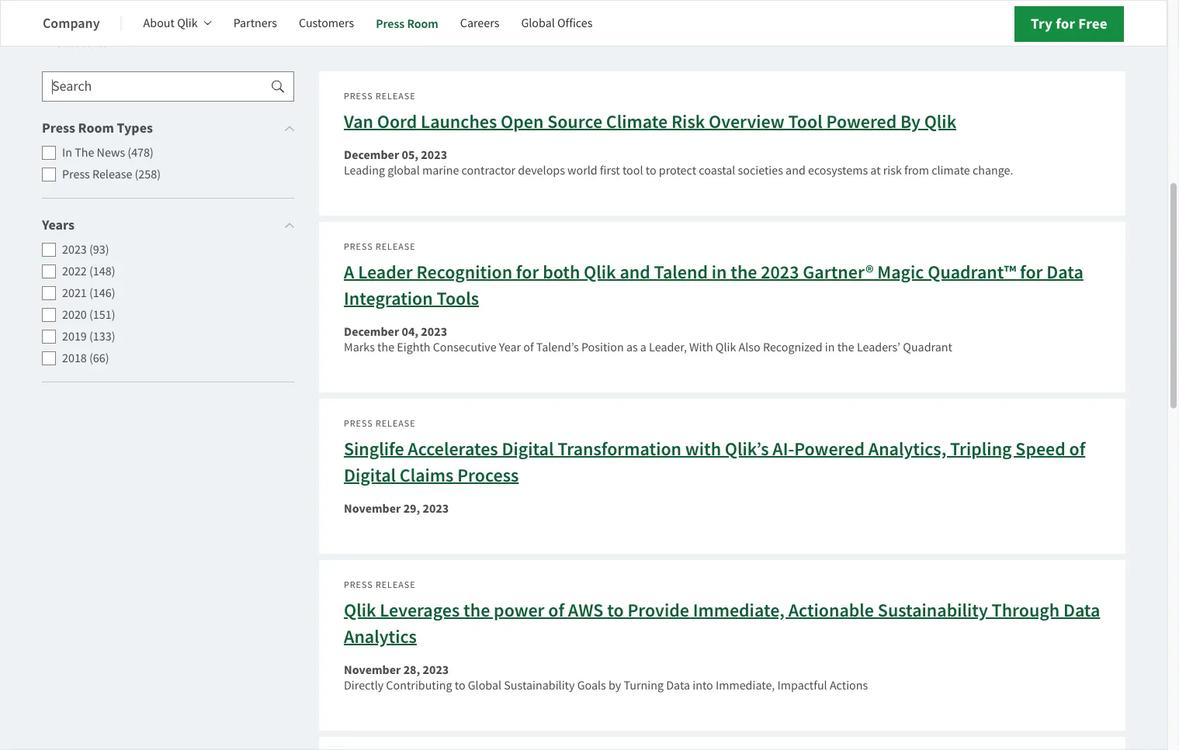 Task type: vqa. For each thing, say whether or not it's contained in the screenshot.


Task type: locate. For each thing, give the bounding box(es) containing it.
1 vertical spatial in
[[825, 340, 835, 356]]

december inside december 05, 2023 leading global marine contractor develops world first tool to protect coastal societies and ecosystems at risk from climate change.
[[344, 147, 399, 164]]

1 vertical spatial data
[[1064, 599, 1101, 623]]

0 vertical spatial immediate,
[[693, 599, 785, 623]]

december down van
[[344, 147, 399, 164]]

december
[[344, 147, 399, 164], [344, 324, 399, 341]]

qlik left also
[[716, 340, 736, 356]]

1 vertical spatial digital
[[344, 464, 396, 488]]

release inside the in the news (478) press release (258)
[[92, 167, 132, 183]]

position
[[582, 340, 624, 356]]

qlik up the analytics
[[344, 599, 376, 623]]

about qlik
[[143, 15, 198, 31]]

1 december from the top
[[344, 147, 399, 164]]

in the news (478) press release (258)
[[62, 145, 161, 183]]

(66)
[[89, 351, 109, 367]]

powered inside press release van oord launches open source climate risk overview tool powered by qlik
[[827, 110, 897, 134]]

qlik
[[177, 15, 198, 31], [925, 110, 957, 134], [584, 260, 616, 285], [716, 340, 736, 356], [344, 599, 376, 623]]

qlik inside company menu bar
[[177, 15, 198, 31]]

1 vertical spatial november
[[344, 662, 401, 679]]

the left leaders'
[[838, 340, 855, 356]]

try for free
[[1031, 14, 1108, 33]]

0 horizontal spatial to
[[455, 678, 466, 694]]

press up van
[[344, 91, 373, 102]]

(146)
[[89, 285, 115, 301]]

data inside press release qlik leverages the power of aws to provide immediate, actionable sustainability through data analytics
[[1064, 599, 1101, 623]]

qlik's
[[725, 437, 769, 462]]

2023 right 04,
[[421, 324, 447, 341]]

1 horizontal spatial sustainability
[[878, 599, 988, 623]]

in inside press release a leader recognition for both qlik and talend in the 2023 gartner® magic quadrant™ for data integration tools
[[712, 260, 727, 285]]

0 vertical spatial powered
[[827, 110, 897, 134]]

2023 inside december 05, 2023 leading global marine contractor develops world first tool to protect coastal societies and ecosystems at risk from climate change.
[[421, 147, 447, 164]]

november inside november 28, 2023 directly contributing to global sustainability goals by turning data into immediate, impactful actions
[[344, 662, 401, 679]]

qlik inside press release a leader recognition for both qlik and talend in the 2023 gartner® magic quadrant™ for data integration tools
[[584, 260, 616, 285]]

press
[[376, 15, 405, 31], [344, 91, 373, 102], [42, 119, 75, 137], [62, 167, 90, 183], [344, 241, 373, 253], [344, 418, 373, 430], [344, 580, 373, 591]]

both
[[543, 260, 580, 285]]

to right contributing
[[455, 678, 466, 694]]

2018
[[62, 351, 87, 367]]

0 vertical spatial sustainability
[[878, 599, 988, 623]]

room for press room
[[407, 15, 439, 31]]

to right aws on the bottom of page
[[607, 599, 624, 623]]

qlik right by
[[925, 110, 957, 134]]

2 vertical spatial data
[[666, 678, 690, 694]]

december inside december 04, 2023 marks the eighth consecutive year of talend's position as a leader, with qlik also recognized in the leaders' quadrant
[[344, 324, 399, 341]]

0 vertical spatial room
[[407, 15, 439, 31]]

room for press room types
[[78, 119, 114, 137]]

of inside press release qlik leverages the power of aws to provide immediate, actionable sustainability through data analytics
[[548, 599, 565, 623]]

press room types button
[[42, 117, 294, 139]]

room
[[407, 15, 439, 31], [78, 119, 114, 137]]

from
[[905, 163, 930, 179]]

november for november 28, 2023 directly contributing to global sustainability goals by turning data into immediate, impactful actions
[[344, 662, 401, 679]]

0 horizontal spatial global
[[468, 678, 502, 694]]

2023 for november 28, 2023 directly contributing to global sustainability goals by turning data into immediate, impactful actions
[[423, 662, 449, 679]]

first
[[600, 163, 620, 179]]

release inside press release van oord launches open source climate risk overview tool powered by qlik
[[376, 91, 416, 102]]

release down news
[[92, 167, 132, 183]]

0 vertical spatial to
[[646, 163, 657, 179]]

0 vertical spatial data
[[1047, 260, 1084, 285]]

press inside press release van oord launches open source climate risk overview tool powered by qlik
[[344, 91, 373, 102]]

0 vertical spatial and
[[786, 163, 806, 179]]

the
[[731, 260, 757, 285], [377, 340, 395, 356], [838, 340, 855, 356], [464, 599, 490, 623]]

sustainability inside press release qlik leverages the power of aws to provide immediate, actionable sustainability through data analytics
[[878, 599, 988, 623]]

of inside press release singlife accelerates digital transformation with qlik's ai-powered analytics, tripling speed of digital claims process
[[1070, 437, 1086, 462]]

release inside press release qlik leverages the power of aws to provide immediate, actionable sustainability through data analytics
[[376, 580, 416, 591]]

press inside press release a leader recognition for both qlik and talend in the 2023 gartner® magic quadrant™ for data integration tools
[[344, 241, 373, 253]]

marks
[[344, 340, 375, 356]]

with
[[685, 437, 721, 462]]

claims
[[400, 464, 454, 488]]

of right speed
[[1070, 437, 1086, 462]]

free
[[1079, 14, 1108, 33]]

1 vertical spatial december
[[344, 324, 399, 341]]

1 horizontal spatial in
[[825, 340, 835, 356]]

types
[[117, 119, 153, 137]]

november
[[344, 501, 401, 518], [344, 662, 401, 679]]

year
[[499, 340, 521, 356]]

1 horizontal spatial room
[[407, 15, 439, 31]]

november left 29,
[[344, 501, 401, 518]]

1 vertical spatial immediate,
[[716, 678, 775, 694]]

immediate,
[[693, 599, 785, 623], [716, 678, 775, 694]]

press right customers link
[[376, 15, 405, 31]]

0 vertical spatial november
[[344, 501, 401, 518]]

qlik right both
[[584, 260, 616, 285]]

1 vertical spatial to
[[607, 599, 624, 623]]

(478)
[[128, 145, 154, 161]]

in right talend on the top
[[712, 260, 727, 285]]

0 horizontal spatial room
[[78, 119, 114, 137]]

release inside press release singlife accelerates digital transformation with qlik's ai-powered analytics, tripling speed of digital claims process
[[376, 418, 416, 430]]

data
[[1047, 260, 1084, 285], [1064, 599, 1101, 623], [666, 678, 690, 694]]

overview
[[709, 110, 785, 134]]

qlik inside press release van oord launches open source climate risk overview tool powered by qlik
[[925, 110, 957, 134]]

global
[[521, 15, 555, 31], [468, 678, 502, 694]]

magic
[[878, 260, 924, 285]]

for right quadrant™
[[1020, 260, 1043, 285]]

november down the analytics
[[344, 662, 401, 679]]

and right 'societies'
[[786, 163, 806, 179]]

integration
[[344, 287, 433, 311]]

press inside press release singlife accelerates digital transformation with qlik's ai-powered analytics, tripling speed of digital claims process
[[344, 418, 373, 430]]

the inside press release qlik leverages the power of aws to provide immediate, actionable sustainability through data analytics
[[464, 599, 490, 623]]

for
[[1056, 14, 1076, 33], [516, 260, 539, 285], [1020, 260, 1043, 285]]

0 vertical spatial december
[[344, 147, 399, 164]]

1 vertical spatial powered
[[794, 437, 865, 462]]

and
[[786, 163, 806, 179], [620, 260, 651, 285]]

1 horizontal spatial global
[[521, 15, 555, 31]]

2023 inside press release a leader recognition for both qlik and talend in the 2023 gartner® magic quadrant™ for data integration tools
[[761, 260, 799, 285]]

0 horizontal spatial for
[[516, 260, 539, 285]]

2 horizontal spatial for
[[1056, 14, 1076, 33]]

2 december from the top
[[344, 324, 399, 341]]

tool
[[623, 163, 643, 179]]

power
[[494, 599, 545, 623]]

2023 inside december 04, 2023 marks the eighth consecutive year of talend's position as a leader, with qlik also recognized in the leaders' quadrant
[[421, 324, 447, 341]]

qlik right about
[[177, 15, 198, 31]]

2023 left 'gartner®'
[[761, 260, 799, 285]]

0 vertical spatial digital
[[502, 437, 554, 462]]

customers link
[[299, 5, 354, 42]]

of left aws on the bottom of page
[[548, 599, 565, 623]]

global offices
[[521, 15, 593, 31]]

global
[[388, 163, 420, 179]]

november for november 29, 2023
[[344, 501, 401, 518]]

ai-
[[773, 437, 795, 462]]

data inside press release a leader recognition for both qlik and talend in the 2023 gartner® magic quadrant™ for data integration tools
[[1047, 260, 1084, 285]]

press up the analytics
[[344, 580, 373, 591]]

global left offices
[[521, 15, 555, 31]]

in inside december 04, 2023 marks the eighth consecutive year of talend's position as a leader, with qlik also recognized in the leaders' quadrant
[[825, 340, 835, 356]]

to right tool
[[646, 163, 657, 179]]

2 vertical spatial of
[[548, 599, 565, 623]]

0 horizontal spatial sustainability
[[504, 678, 575, 694]]

0 vertical spatial of
[[524, 340, 534, 356]]

for left both
[[516, 260, 539, 285]]

december down integration
[[344, 324, 399, 341]]

2 horizontal spatial of
[[1070, 437, 1086, 462]]

the right talend on the top
[[731, 260, 757, 285]]

the inside press release a leader recognition for both qlik and talend in the 2023 gartner® magic quadrant™ for data integration tools
[[731, 260, 757, 285]]

to inside press release qlik leverages the power of aws to provide immediate, actionable sustainability through data analytics
[[607, 599, 624, 623]]

release
[[376, 91, 416, 102], [92, 167, 132, 183], [376, 241, 416, 253], [376, 418, 416, 430], [376, 580, 416, 591]]

release up leverages
[[376, 580, 416, 591]]

through
[[992, 599, 1060, 623]]

for right try
[[1056, 14, 1076, 33]]

1 horizontal spatial and
[[786, 163, 806, 179]]

and inside december 05, 2023 leading global marine contractor develops world first tool to protect coastal societies and ecosystems at risk from climate change.
[[786, 163, 806, 179]]

press down the
[[62, 167, 90, 183]]

press inside press release qlik leverages the power of aws to provide immediate, actionable sustainability through data analytics
[[344, 580, 373, 591]]

release up singlife
[[376, 418, 416, 430]]

societies
[[738, 163, 783, 179]]

van
[[344, 110, 373, 134]]

1 horizontal spatial to
[[607, 599, 624, 623]]

room inside company menu bar
[[407, 15, 439, 31]]

2023 up 2022 at top left
[[62, 242, 87, 258]]

the left power
[[464, 599, 490, 623]]

1 vertical spatial room
[[78, 119, 114, 137]]

release up leader
[[376, 241, 416, 253]]

try for free link
[[1015, 6, 1124, 42]]

qlik leverages the power of aws to provide immediate, actionable sustainability through data analytics link
[[344, 599, 1101, 650]]

0 horizontal spatial in
[[712, 260, 727, 285]]

global right contributing
[[468, 678, 502, 694]]

2023 right 28,
[[423, 662, 449, 679]]

in right recognized
[[825, 340, 835, 356]]

press room link
[[376, 5, 439, 42]]

0 horizontal spatial and
[[620, 260, 651, 285]]

room left careers 'link' at the left of page
[[407, 15, 439, 31]]

2023 inside november 28, 2023 directly contributing to global sustainability goals by turning data into immediate, impactful actions
[[423, 662, 449, 679]]

leverages
[[380, 599, 460, 623]]

release for van
[[376, 91, 416, 102]]

2019
[[62, 329, 87, 345]]

press release singlife accelerates digital transformation with qlik's ai-powered analytics, tripling speed of digital claims process
[[344, 418, 1086, 488]]

press up singlife
[[344, 418, 373, 430]]

to
[[646, 163, 657, 179], [607, 599, 624, 623], [455, 678, 466, 694]]

of right year
[[524, 340, 534, 356]]

2 november from the top
[[344, 662, 401, 679]]

press up in
[[42, 119, 75, 137]]

digital down singlife
[[344, 464, 396, 488]]

release inside press release a leader recognition for both qlik and talend in the 2023 gartner® magic quadrant™ for data integration tools
[[376, 241, 416, 253]]

room inside dropdown button
[[78, 119, 114, 137]]

0 vertical spatial global
[[521, 15, 555, 31]]

1 vertical spatial sustainability
[[504, 678, 575, 694]]

press release qlik leverages the power of aws to provide immediate, actionable sustainability through data analytics
[[344, 580, 1101, 650]]

2 horizontal spatial to
[[646, 163, 657, 179]]

1 vertical spatial of
[[1070, 437, 1086, 462]]

leading
[[344, 163, 385, 179]]

press up 'a' at the left of page
[[344, 241, 373, 253]]

customers
[[299, 15, 354, 31]]

in
[[712, 260, 727, 285], [825, 340, 835, 356]]

eighth
[[397, 340, 431, 356]]

1 vertical spatial global
[[468, 678, 502, 694]]

1 horizontal spatial digital
[[502, 437, 554, 462]]

the right marks
[[377, 340, 395, 356]]

2023 right 05,
[[421, 147, 447, 164]]

digital
[[502, 437, 554, 462], [344, 464, 396, 488]]

1 vertical spatial and
[[620, 260, 651, 285]]

december for a leader recognition for both qlik and talend in the 2023 gartner® magic quadrant™ for data integration tools
[[344, 324, 399, 341]]

and left talend on the top
[[620, 260, 651, 285]]

release up oord
[[376, 91, 416, 102]]

(258)
[[135, 167, 161, 183]]

1 horizontal spatial of
[[548, 599, 565, 623]]

room up the
[[78, 119, 114, 137]]

press for singlife
[[344, 418, 373, 430]]

2023 right 29,
[[423, 501, 449, 518]]

process
[[457, 464, 519, 488]]

van oord launches open source climate risk overview tool powered by qlik link
[[344, 110, 957, 134]]

a
[[640, 340, 647, 356]]

digital up process
[[502, 437, 554, 462]]

press inside press room types dropdown button
[[42, 119, 75, 137]]

1 november from the top
[[344, 501, 401, 518]]

singlife accelerates digital transformation with qlik's ai-powered analytics, tripling speed of digital claims process link
[[344, 437, 1086, 488]]

745 results
[[42, 33, 108, 51]]

contractor
[[462, 163, 516, 179]]

0 vertical spatial in
[[712, 260, 727, 285]]

2 vertical spatial to
[[455, 678, 466, 694]]

offices
[[558, 15, 593, 31]]

2021
[[62, 285, 87, 301]]

2023 for november 29, 2023
[[423, 501, 449, 518]]

0 horizontal spatial digital
[[344, 464, 396, 488]]

04,
[[402, 324, 419, 341]]

company
[[43, 14, 100, 33]]

0 horizontal spatial of
[[524, 340, 534, 356]]

2023 inside 2023 (93) 2022 (148) 2021 (146) 2020 (151) 2019 (133) 2018 (66)
[[62, 242, 87, 258]]

global inside november 28, 2023 directly contributing to global sustainability goals by turning data into immediate, impactful actions
[[468, 678, 502, 694]]



Task type: describe. For each thing, give the bounding box(es) containing it.
tool
[[789, 110, 823, 134]]

qlik inside december 04, 2023 marks the eighth consecutive year of talend's position as a leader, with qlik also recognized in the leaders' quadrant
[[716, 340, 736, 356]]

november 28, 2023 directly contributing to global sustainability goals by turning data into immediate, impactful actions
[[344, 662, 868, 694]]

also
[[739, 340, 761, 356]]

2023 for december 04, 2023 marks the eighth consecutive year of talend's position as a leader, with qlik also recognized in the leaders' quadrant
[[421, 324, 447, 341]]

745
[[42, 33, 63, 51]]

risk
[[672, 110, 705, 134]]

singlife
[[344, 437, 404, 462]]

december 05, 2023 leading global marine contractor develops world first tool to protect coastal societies and ecosystems at risk from climate change.
[[344, 147, 1014, 179]]

news
[[97, 145, 125, 161]]

2023 for december 05, 2023 leading global marine contractor develops world first tool to protect coastal societies and ecosystems at risk from climate change.
[[421, 147, 447, 164]]

transformation
[[558, 437, 682, 462]]

immediate, inside press release qlik leverages the power of aws to provide immediate, actionable sustainability through data analytics
[[693, 599, 785, 623]]

by
[[609, 678, 621, 694]]

world
[[568, 163, 598, 179]]

climate
[[606, 110, 668, 134]]

sustainability inside november 28, 2023 directly contributing to global sustainability goals by turning data into immediate, impactful actions
[[504, 678, 575, 694]]

results
[[66, 33, 108, 51]]

leader,
[[649, 340, 687, 356]]

press inside the in the news (478) press release (258)
[[62, 167, 90, 183]]

1 horizontal spatial for
[[1020, 260, 1043, 285]]

as
[[627, 340, 638, 356]]

quadrant™
[[928, 260, 1017, 285]]

about
[[143, 15, 175, 31]]

to inside december 05, 2023 leading global marine contractor develops world first tool to protect coastal societies and ecosystems at risk from climate change.
[[646, 163, 657, 179]]

(93)
[[89, 242, 109, 258]]

press for types
[[42, 119, 75, 137]]

release for qlik
[[376, 580, 416, 591]]

quadrant
[[903, 340, 953, 356]]

aws
[[568, 599, 604, 623]]

ecosystems
[[808, 163, 868, 179]]

consecutive
[[433, 340, 497, 356]]

2023 (93) 2022 (148) 2021 (146) 2020 (151) 2019 (133) 2018 (66)
[[62, 242, 115, 367]]

tools
[[437, 287, 479, 311]]

partners link
[[233, 5, 277, 42]]

accelerates
[[408, 437, 498, 462]]

by
[[901, 110, 921, 134]]

to inside november 28, 2023 directly contributing to global sustainability goals by turning data into immediate, impactful actions
[[455, 678, 466, 694]]

(133)
[[89, 329, 115, 345]]

december 04, 2023 marks the eighth consecutive year of talend's position as a leader, with qlik also recognized in the leaders' quadrant
[[344, 324, 953, 356]]

develops
[[518, 163, 565, 179]]

of inside december 04, 2023 marks the eighth consecutive year of talend's position as a leader, with qlik also recognized in the leaders' quadrant
[[524, 340, 534, 356]]

risk
[[883, 163, 902, 179]]

press for qlik
[[344, 580, 373, 591]]

tripling
[[950, 437, 1012, 462]]

climate
[[932, 163, 970, 179]]

powered inside press release singlife accelerates digital transformation with qlik's ai-powered analytics, tripling speed of digital claims process
[[794, 437, 865, 462]]

press room
[[376, 15, 439, 31]]

analytics,
[[869, 437, 947, 462]]

launches
[[421, 110, 497, 134]]

years
[[42, 216, 75, 235]]

open
[[501, 110, 544, 134]]

global inside company menu bar
[[521, 15, 555, 31]]

and inside press release a leader recognition for both qlik and talend in the 2023 gartner® magic quadrant™ for data integration tools
[[620, 260, 651, 285]]

a
[[344, 260, 354, 285]]

a leader recognition for both qlik and talend in the 2023 gartner® magic quadrant™ for data integration tools link
[[344, 260, 1084, 311]]

05,
[[402, 147, 419, 164]]

analytics
[[344, 625, 417, 650]]

source
[[548, 110, 603, 134]]

press inside press room link
[[376, 15, 405, 31]]

release for singlife
[[376, 418, 416, 430]]

december for van oord launches open source climate risk overview tool powered by qlik
[[344, 147, 399, 164]]

29,
[[403, 501, 420, 518]]

directly
[[344, 678, 384, 694]]

(148)
[[89, 264, 115, 280]]

years button
[[42, 214, 294, 236]]

at
[[871, 163, 881, 179]]

data inside november 28, 2023 directly contributing to global sustainability goals by turning data into immediate, impactful actions
[[666, 678, 690, 694]]

marine
[[422, 163, 459, 179]]

try
[[1031, 14, 1053, 33]]

change.
[[973, 163, 1014, 179]]

actions
[[830, 678, 868, 694]]

immediate, inside november 28, 2023 directly contributing to global sustainability goals by turning data into immediate, impactful actions
[[716, 678, 775, 694]]

press for a
[[344, 241, 373, 253]]

press for van
[[344, 91, 373, 102]]

careers
[[460, 15, 500, 31]]

release for a
[[376, 241, 416, 253]]

actionable
[[789, 599, 874, 623]]

turning
[[624, 678, 664, 694]]

leader
[[358, 260, 413, 285]]

november 29, 2023
[[344, 501, 449, 518]]

into
[[693, 678, 713, 694]]

about qlik link
[[143, 5, 212, 42]]

impactful
[[778, 678, 828, 694]]

provide
[[628, 599, 689, 623]]

in
[[62, 145, 72, 161]]

qlik inside press release qlik leverages the power of aws to provide immediate, actionable sustainability through data analytics
[[344, 599, 376, 623]]

leaders'
[[857, 340, 901, 356]]

28,
[[403, 662, 420, 679]]

global offices link
[[521, 5, 593, 42]]

partners
[[233, 15, 277, 31]]

(151)
[[89, 307, 115, 323]]

press release a leader recognition for both qlik and talend in the 2023 gartner® magic quadrant™ for data integration tools
[[344, 241, 1084, 311]]

company menu bar
[[43, 5, 615, 42]]

coastal
[[699, 163, 736, 179]]

recognition
[[417, 260, 513, 285]]



